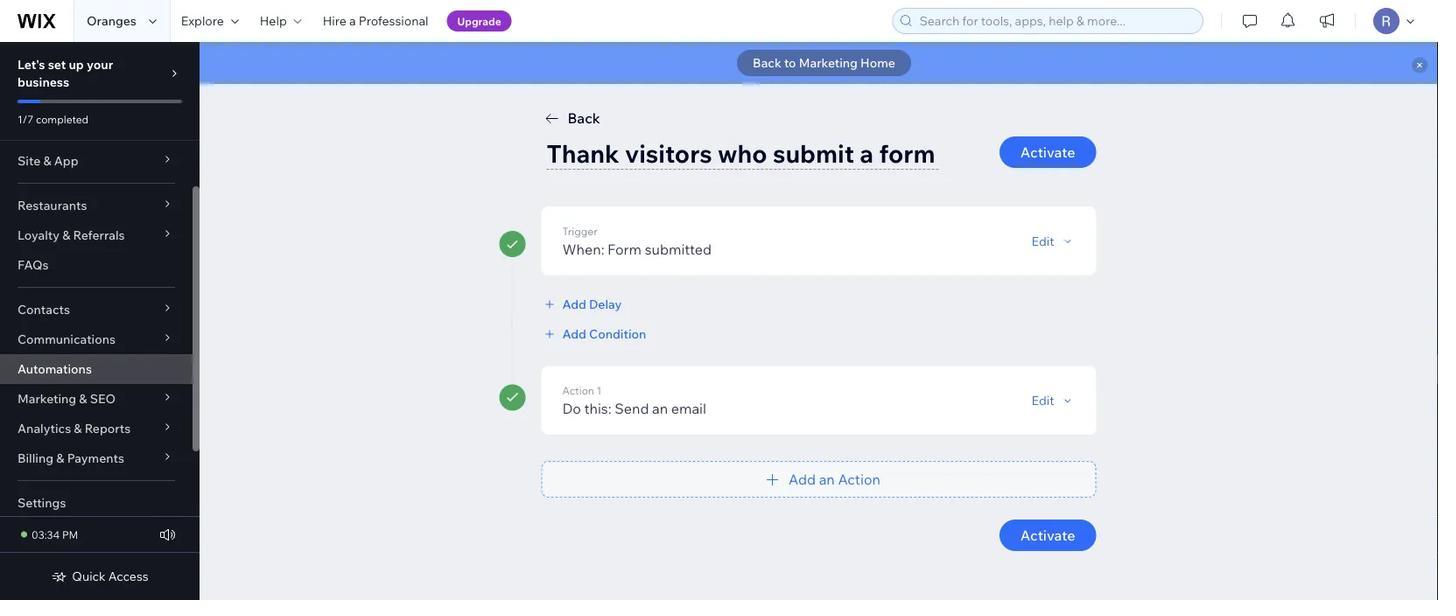 Task type: locate. For each thing, give the bounding box(es) containing it.
your
[[87, 57, 113, 72]]

back to marketing home
[[753, 55, 896, 70]]

automations
[[18, 362, 92, 377]]

marketing & seo
[[18, 391, 116, 407]]

back for back
[[568, 109, 600, 127]]

1 horizontal spatial a
[[860, 138, 874, 169]]

marketing
[[799, 55, 858, 70], [18, 391, 76, 407]]

1 vertical spatial activate
[[1021, 527, 1076, 545]]

marketing inside button
[[799, 55, 858, 70]]

& right loyalty
[[62, 228, 70, 243]]

edit
[[1032, 233, 1055, 248], [1032, 393, 1055, 408]]

2 edit from the top
[[1032, 393, 1055, 408]]

1/7
[[18, 113, 34, 126]]

upgrade
[[457, 14, 501, 28]]

a left form
[[860, 138, 874, 169]]

a
[[349, 13, 356, 28], [860, 138, 874, 169]]

0 vertical spatial activate
[[1021, 144, 1076, 161]]

2 activate button from the top
[[1000, 520, 1097, 552]]

1 vertical spatial edit button
[[1032, 393, 1076, 409]]

to
[[784, 55, 796, 70]]

& inside popup button
[[56, 451, 64, 466]]

visitors
[[625, 138, 712, 169]]

settings
[[18, 496, 66, 511]]

sidebar element
[[0, 42, 200, 601]]

set
[[48, 57, 66, 72]]

add for add delay
[[563, 296, 587, 312]]

0 vertical spatial add
[[563, 296, 587, 312]]

& left seo at bottom
[[79, 391, 87, 407]]

1 horizontal spatial back
[[753, 55, 782, 70]]

when:
[[563, 240, 605, 258]]

& right site
[[43, 153, 51, 169]]

2 edit button from the top
[[1032, 393, 1076, 409]]

site
[[18, 153, 40, 169]]

1 vertical spatial activate button
[[1000, 520, 1097, 552]]

quick
[[72, 569, 106, 584]]

& for billing
[[56, 451, 64, 466]]

email
[[671, 400, 707, 418]]

0 vertical spatial back
[[753, 55, 782, 70]]

& left reports
[[74, 421, 82, 436]]

2 vertical spatial add
[[789, 471, 816, 489]]

back for back to marketing home
[[753, 55, 782, 70]]

1 horizontal spatial an
[[819, 471, 835, 489]]

1 vertical spatial a
[[860, 138, 874, 169]]

2 activate from the top
[[1021, 527, 1076, 545]]

billing & payments button
[[0, 444, 193, 474]]

marketing right to
[[799, 55, 858, 70]]

communications button
[[0, 325, 193, 355]]

back inside alert
[[753, 55, 782, 70]]

a right hire
[[349, 13, 356, 28]]

1/7 completed
[[18, 113, 89, 126]]

0 vertical spatial an
[[652, 400, 668, 418]]

1 activate button from the top
[[1000, 137, 1097, 168]]

marketing inside dropdown button
[[18, 391, 76, 407]]

activate
[[1021, 144, 1076, 161], [1021, 527, 1076, 545]]

0 horizontal spatial an
[[652, 400, 668, 418]]

1 edit from the top
[[1032, 233, 1055, 248]]

1 vertical spatial back
[[568, 109, 600, 127]]

trigger
[[563, 225, 598, 238]]

0 vertical spatial marketing
[[799, 55, 858, 70]]

marketing & seo button
[[0, 384, 193, 414]]

back
[[753, 55, 782, 70], [568, 109, 600, 127]]

edit for when: form submitted
[[1032, 233, 1055, 248]]

up
[[69, 57, 84, 72]]

let's
[[18, 57, 45, 72]]

0 vertical spatial action
[[563, 384, 594, 397]]

0 vertical spatial a
[[349, 13, 356, 28]]

1 vertical spatial marketing
[[18, 391, 76, 407]]

form
[[879, 138, 935, 169]]

marketing up the analytics
[[18, 391, 76, 407]]

& right billing at the bottom left
[[56, 451, 64, 466]]

0 horizontal spatial action
[[563, 384, 594, 397]]

& for loyalty
[[62, 228, 70, 243]]

1 vertical spatial action
[[838, 471, 881, 489]]

add condition button
[[541, 326, 646, 342]]

back up thank at the left top of the page
[[568, 109, 600, 127]]

payments
[[67, 451, 124, 466]]

action
[[563, 384, 594, 397], [838, 471, 881, 489]]

03:34 pm
[[32, 528, 78, 541]]

activate button
[[1000, 137, 1097, 168], [1000, 520, 1097, 552]]

edit button
[[1032, 233, 1076, 249], [1032, 393, 1076, 409]]

site & app
[[18, 153, 78, 169]]

1 activate from the top
[[1021, 144, 1076, 161]]

add inside "button"
[[563, 296, 587, 312]]

loyalty
[[18, 228, 60, 243]]

contacts
[[18, 302, 70, 317]]

analytics & reports button
[[0, 414, 193, 444]]

add
[[563, 296, 587, 312], [563, 326, 587, 341], [789, 471, 816, 489]]

reports
[[85, 421, 131, 436]]

edit for do this: send an email
[[1032, 393, 1055, 408]]

settings link
[[0, 489, 193, 518]]

1 edit button from the top
[[1032, 233, 1076, 249]]

0 horizontal spatial a
[[349, 13, 356, 28]]

0 vertical spatial edit button
[[1032, 233, 1076, 249]]

let's set up your business
[[18, 57, 113, 90]]

seo
[[90, 391, 116, 407]]

an
[[652, 400, 668, 418], [819, 471, 835, 489]]

do
[[563, 400, 581, 418]]

back left to
[[753, 55, 782, 70]]

1 horizontal spatial marketing
[[799, 55, 858, 70]]

an inside button
[[819, 471, 835, 489]]

restaurants
[[18, 198, 87, 213]]

0 horizontal spatial back
[[568, 109, 600, 127]]

1 vertical spatial an
[[819, 471, 835, 489]]

analytics
[[18, 421, 71, 436]]

back to marketing home button
[[737, 50, 911, 76]]

back to marketing home alert
[[200, 42, 1438, 84]]

0 vertical spatial activate button
[[1000, 137, 1097, 168]]

trigger when: form submitted
[[563, 225, 712, 258]]

help button
[[249, 0, 312, 42]]

app
[[54, 153, 78, 169]]

business
[[18, 74, 69, 90]]

automations link
[[0, 355, 193, 384]]

1 vertical spatial edit
[[1032, 393, 1055, 408]]

& for analytics
[[74, 421, 82, 436]]

0 vertical spatial edit
[[1032, 233, 1055, 248]]

1 horizontal spatial action
[[838, 471, 881, 489]]

&
[[43, 153, 51, 169], [62, 228, 70, 243], [79, 391, 87, 407], [74, 421, 82, 436], [56, 451, 64, 466]]

1 vertical spatial add
[[563, 326, 587, 341]]

0 horizontal spatial marketing
[[18, 391, 76, 407]]

loyalty & referrals
[[18, 228, 125, 243]]

quick access button
[[51, 569, 149, 585]]

back button
[[541, 108, 600, 129]]



Task type: vqa. For each thing, say whether or not it's contained in the screenshot.
the Search... field
no



Task type: describe. For each thing, give the bounding box(es) containing it.
analytics & reports
[[18, 421, 131, 436]]

edit button for do this: send an email
[[1032, 393, 1076, 409]]

help
[[260, 13, 287, 28]]

a inside hire a professional link
[[349, 13, 356, 28]]

loyalty & referrals button
[[0, 221, 193, 250]]

Search for tools, apps, help & more... field
[[914, 9, 1198, 33]]

add delay
[[563, 296, 622, 312]]

delay
[[589, 296, 622, 312]]

add condition
[[563, 326, 646, 341]]

site & app button
[[0, 146, 193, 176]]

& for site
[[43, 153, 51, 169]]

& for marketing
[[79, 391, 87, 407]]

an inside action 1 do this: send an email
[[652, 400, 668, 418]]

hire a professional
[[323, 13, 429, 28]]

upgrade button
[[447, 11, 512, 32]]

this:
[[584, 400, 612, 418]]

add an action button
[[541, 461, 1097, 498]]

activate for back button
[[1021, 144, 1076, 161]]

action inside button
[[838, 471, 881, 489]]

action 1 do this: send an email
[[563, 384, 707, 418]]

thank
[[547, 138, 620, 169]]

send
[[615, 400, 649, 418]]

restaurants button
[[0, 191, 193, 221]]

hire
[[323, 13, 346, 28]]

referrals
[[73, 228, 125, 243]]

add delay button
[[541, 296, 622, 312]]

billing
[[18, 451, 54, 466]]

submitted
[[645, 240, 712, 258]]

action inside action 1 do this: send an email
[[563, 384, 594, 397]]

access
[[108, 569, 149, 584]]

contacts button
[[0, 295, 193, 325]]

form
[[608, 240, 642, 258]]

faqs
[[18, 257, 49, 273]]

pm
[[62, 528, 78, 541]]

edit button for when: form submitted
[[1032, 233, 1076, 249]]

03:34
[[32, 528, 60, 541]]

activate button for add an action button
[[1000, 520, 1097, 552]]

activate button for back button
[[1000, 137, 1097, 168]]

billing & payments
[[18, 451, 124, 466]]

explore
[[181, 13, 224, 28]]

professional
[[359, 13, 429, 28]]

thank visitors who submit a form
[[547, 138, 935, 169]]

submit
[[773, 138, 855, 169]]

quick access
[[72, 569, 149, 584]]

add for add condition
[[563, 326, 587, 341]]

add for add an action
[[789, 471, 816, 489]]

1
[[597, 384, 602, 397]]

who
[[718, 138, 767, 169]]

oranges
[[87, 13, 136, 28]]

hire a professional link
[[312, 0, 439, 42]]

activate for add an action button
[[1021, 527, 1076, 545]]

home
[[861, 55, 896, 70]]

completed
[[36, 113, 89, 126]]

add an action
[[789, 471, 881, 489]]

condition
[[589, 326, 646, 341]]

communications
[[18, 332, 116, 347]]

faqs link
[[0, 250, 193, 280]]



